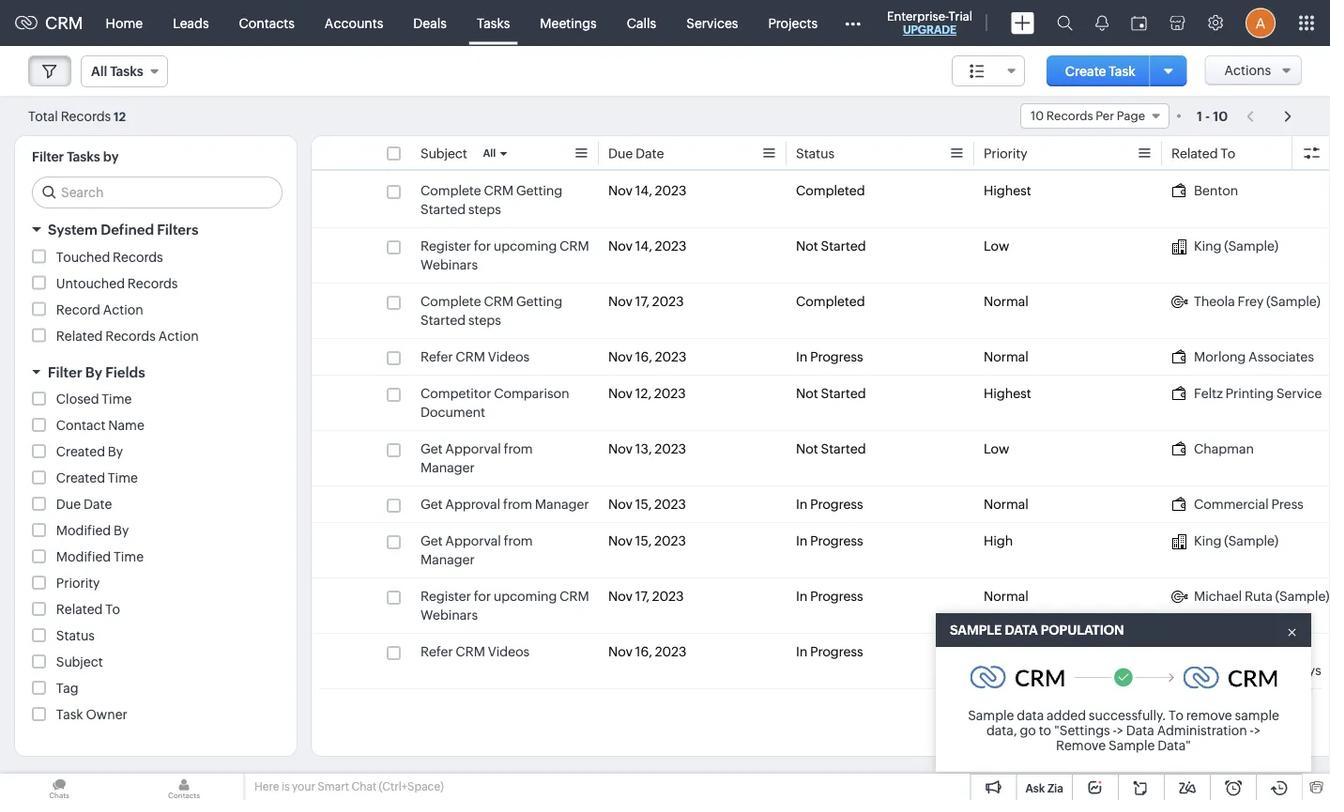 Task type: vqa. For each thing, say whether or not it's contained in the screenshot.


Task type: describe. For each thing, give the bounding box(es) containing it.
from for high
[[504, 534, 533, 549]]

create
[[1066, 63, 1107, 78]]

1
[[1198, 108, 1203, 124]]

nov for michael ruta (sample) link at the right bottom of page
[[609, 589, 633, 604]]

2023 for king (sample) link for high
[[655, 534, 686, 549]]

videos for high
[[488, 644, 530, 659]]

modified time
[[56, 549, 144, 565]]

theola frey (sample) link
[[1172, 292, 1321, 311]]

nov 17, 2023 for register for upcoming crm webinars
[[609, 589, 684, 604]]

theola frey (sample)
[[1195, 294, 1321, 309]]

system
[[48, 222, 98, 238]]

closed time
[[56, 392, 132, 407]]

service
[[1277, 386, 1323, 401]]

in for commercial press
[[797, 497, 808, 512]]

filter by fields button
[[15, 356, 297, 389]]

refer crm videos link for normal
[[421, 348, 530, 366]]

nov 12, 2023
[[609, 386, 686, 401]]

calls
[[627, 15, 657, 31]]

create task button
[[1047, 55, 1155, 86]]

1 vertical spatial due date
[[56, 497, 112, 512]]

1 horizontal spatial status
[[797, 146, 835, 161]]

get approval from manager
[[421, 497, 590, 512]]

0 horizontal spatial -
[[1114, 723, 1118, 738]]

in for king (sample)
[[797, 534, 808, 549]]

apporval for nov 15, 2023
[[446, 534, 501, 549]]

in for michael ruta (sample)
[[797, 589, 808, 604]]

highest for not started
[[984, 386, 1032, 401]]

contact name
[[56, 418, 144, 433]]

in progress for morlong
[[797, 349, 864, 364]]

nov 14, 2023 for complete crm getting started steps
[[609, 183, 687, 198]]

meetings
[[540, 15, 597, 31]]

started for comparison
[[821, 386, 867, 401]]

manager for normal
[[535, 497, 590, 512]]

not started for nov 12, 2023
[[797, 386, 867, 401]]

created for created by
[[56, 444, 105, 459]]

profile image
[[1246, 8, 1276, 38]]

(sample) up frey
[[1225, 239, 1279, 254]]

2023 for 'commercial press' link
[[655, 497, 686, 512]]

leads link
[[158, 0, 224, 46]]

modified for modified time
[[56, 549, 111, 565]]

touched records
[[56, 249, 163, 264]]

to
[[1039, 723, 1052, 738]]

1 horizontal spatial due
[[609, 146, 633, 161]]

commercial
[[1195, 497, 1270, 512]]

0 vertical spatial priority
[[984, 146, 1028, 161]]

16, for normal
[[636, 349, 653, 364]]

filters
[[157, 222, 198, 238]]

progress for king (sample)
[[811, 534, 864, 549]]

chat
[[352, 781, 377, 793]]

progress for truhlar and truhlar attys
[[811, 644, 864, 659]]

complete for nov 14, 2023
[[421, 183, 482, 198]]

name
[[108, 418, 144, 433]]

sample data added successfully. to remove sample data, go to "settings -> data administration -> remove sample data"
[[969, 708, 1280, 753]]

in for morlong associates
[[797, 349, 808, 364]]

home link
[[91, 0, 158, 46]]

records for untouched
[[128, 276, 178, 291]]

leads
[[173, 15, 209, 31]]

videos for normal
[[488, 349, 530, 364]]

1 vertical spatial to
[[105, 602, 120, 617]]

enterprise-
[[888, 9, 949, 23]]

2 truhlar from the left
[[1246, 663, 1288, 678]]

ruta
[[1245, 589, 1274, 604]]

competitor comparison document
[[421, 386, 570, 420]]

upcoming for nov 14, 2023
[[494, 239, 557, 254]]

meetings link
[[525, 0, 612, 46]]

nov 15, 2023 for get approval from manager
[[609, 497, 686, 512]]

in progress for commercial
[[797, 497, 864, 512]]

0 vertical spatial data
[[1005, 623, 1039, 638]]

fields
[[105, 364, 145, 380]]

register for nov 17, 2023
[[421, 589, 471, 604]]

tag
[[56, 681, 79, 696]]

associates
[[1249, 349, 1315, 364]]

2023 for chapman link
[[655, 441, 687, 456]]

1 horizontal spatial subject
[[421, 146, 468, 161]]

total
[[28, 108, 58, 124]]

nov 16, 2023 for high
[[609, 644, 687, 659]]

17, for complete crm getting started steps
[[636, 294, 650, 309]]

search element
[[1046, 0, 1085, 46]]

here
[[255, 781, 279, 793]]

services
[[687, 15, 739, 31]]

accounts
[[325, 15, 384, 31]]

1 vertical spatial related
[[56, 328, 103, 343]]

Other Modules field
[[833, 8, 874, 38]]

profile element
[[1235, 0, 1288, 46]]

0 vertical spatial to
[[1221, 146, 1236, 161]]

tasks for all tasks
[[110, 64, 143, 79]]

document
[[421, 405, 486, 420]]

remove
[[1187, 708, 1233, 723]]

michael
[[1195, 589, 1243, 604]]

all for all
[[483, 147, 496, 159]]

refer for normal
[[421, 349, 453, 364]]

for for nov 17, 2023
[[474, 589, 491, 604]]

remove
[[1057, 738, 1107, 753]]

nov 14, 2023 for register for upcoming crm webinars
[[609, 239, 687, 254]]

created for created time
[[56, 471, 105, 486]]

All Tasks field
[[81, 55, 168, 87]]

0 horizontal spatial subject
[[56, 655, 103, 670]]

touched
[[56, 249, 110, 264]]

page
[[1117, 109, 1146, 123]]

signals element
[[1085, 0, 1121, 46]]

king (sample) link for low
[[1172, 237, 1279, 255]]

benton link
[[1172, 181, 1239, 200]]

total records 12
[[28, 108, 126, 124]]

nov for king (sample) link for high
[[609, 534, 633, 549]]

upgrade
[[904, 23, 957, 36]]

1 horizontal spatial due date
[[609, 146, 665, 161]]

per
[[1096, 109, 1115, 123]]

defined
[[101, 222, 154, 238]]

comparison
[[494, 386, 570, 401]]

successfully.
[[1089, 708, 1167, 723]]

ask zia
[[1026, 782, 1064, 795]]

tasks for filter tasks by
[[67, 149, 100, 164]]

frey
[[1239, 294, 1265, 309]]

2023 for king (sample) link for low
[[655, 239, 687, 254]]

ask
[[1026, 782, 1046, 795]]

data,
[[987, 723, 1018, 738]]

nov for 'benton' link
[[609, 183, 633, 198]]

refer for high
[[421, 644, 453, 659]]

contacts
[[239, 15, 295, 31]]

all for all tasks
[[91, 64, 107, 79]]

truhlar and truhlar attys link
[[1172, 642, 1331, 680]]

population
[[1041, 623, 1125, 638]]

is
[[282, 781, 290, 793]]

13,
[[636, 441, 652, 456]]

nov for 'commercial press' link
[[609, 497, 633, 512]]

sample data population
[[951, 623, 1125, 638]]

register for upcoming crm webinars for nov 14, 2023
[[421, 239, 590, 272]]

king (sample) for low
[[1195, 239, 1279, 254]]

1 horizontal spatial date
[[636, 146, 665, 161]]

sample
[[1236, 708, 1280, 723]]

0 horizontal spatial due
[[56, 497, 81, 512]]

michael ruta (sample) link
[[1172, 587, 1330, 606]]

Search text field
[[33, 178, 282, 208]]

system defined filters button
[[15, 213, 297, 247]]

zia
[[1048, 782, 1064, 795]]

14, for register for upcoming crm webinars
[[636, 239, 653, 254]]

get for high
[[421, 534, 443, 549]]

tasks link
[[462, 0, 525, 46]]

by for filter
[[85, 364, 102, 380]]

1 > from the left
[[1118, 723, 1124, 738]]

create task
[[1066, 63, 1136, 78]]

0 horizontal spatial action
[[103, 302, 143, 317]]

create menu element
[[1000, 0, 1046, 46]]

calendar image
[[1132, 15, 1148, 31]]

attys
[[1291, 663, 1322, 678]]

contacts link
[[224, 0, 310, 46]]

2023 for feltz printing service link
[[655, 386, 686, 401]]

not for nov 12, 2023
[[797, 386, 819, 401]]

in progress for truhlar
[[797, 644, 864, 659]]

1 - 10
[[1198, 108, 1229, 124]]

home
[[106, 15, 143, 31]]

feltz printing service
[[1195, 386, 1323, 401]]

task owner
[[56, 707, 128, 722]]

projects link
[[754, 0, 833, 46]]

1 vertical spatial related to
[[56, 602, 120, 617]]

services link
[[672, 0, 754, 46]]

row group containing complete crm getting started steps
[[312, 173, 1331, 689]]

in for truhlar and truhlar attys
[[797, 644, 808, 659]]

12
[[114, 109, 126, 124]]

10 Records Per Page field
[[1021, 103, 1170, 129]]

by for modified
[[114, 523, 129, 538]]

smart
[[318, 781, 349, 793]]

king (sample) link for high
[[1172, 532, 1279, 550]]

tasks inside "tasks" link
[[477, 15, 510, 31]]

manager for high
[[421, 552, 475, 567]]

2023 for "truhlar and truhlar attys" link
[[655, 644, 687, 659]]

data"
[[1158, 738, 1192, 753]]

actions
[[1225, 63, 1272, 78]]



Task type: locate. For each thing, give the bounding box(es) containing it.
1 vertical spatial refer crm videos link
[[421, 642, 530, 661]]

to up data"
[[1170, 708, 1184, 723]]

1 getting from the top
[[517, 183, 563, 198]]

2 from from the top
[[503, 497, 533, 512]]

get down the get approval from manager link
[[421, 534, 443, 549]]

1 vertical spatial 14,
[[636, 239, 653, 254]]

2023 for 'benton' link
[[655, 183, 687, 198]]

2 webinars from the top
[[421, 608, 478, 623]]

tasks up 12
[[110, 64, 143, 79]]

1 king (sample) link from the top
[[1172, 237, 1279, 255]]

time for modified time
[[114, 549, 144, 565]]

king (sample) link down benton
[[1172, 237, 1279, 255]]

0 vertical spatial related to
[[1172, 146, 1236, 161]]

records for related
[[105, 328, 156, 343]]

manager down approval
[[421, 552, 475, 567]]

2 complete crm getting started steps link from the top
[[421, 292, 590, 330]]

by up closed time
[[85, 364, 102, 380]]

priority down modified time
[[56, 576, 100, 591]]

feltz
[[1195, 386, 1224, 401]]

completed for nov 17, 2023
[[797, 294, 866, 309]]

filter inside dropdown button
[[48, 364, 82, 380]]

0 vertical spatial sample
[[951, 623, 1003, 638]]

1 vertical spatial date
[[84, 497, 112, 512]]

3 in from the top
[[797, 534, 808, 549]]

time up name
[[102, 392, 132, 407]]

3 get from the top
[[421, 534, 443, 549]]

truhlar left and on the bottom right of the page
[[1172, 663, 1215, 678]]

steps for nov 17, 2023
[[469, 313, 501, 328]]

1 vertical spatial due
[[56, 497, 81, 512]]

apporval down approval
[[446, 534, 501, 549]]

1 horizontal spatial action
[[158, 328, 199, 343]]

> right ""settings" on the bottom right
[[1118, 723, 1124, 738]]

4 in progress from the top
[[797, 589, 864, 604]]

progress for michael ruta (sample)
[[811, 589, 864, 604]]

register for upcoming crm webinars link for nov 14, 2023
[[421, 237, 590, 274]]

highest for completed
[[984, 183, 1032, 198]]

filter down total
[[32, 149, 64, 164]]

records for touched
[[113, 249, 163, 264]]

enterprise-trial upgrade
[[888, 9, 973, 36]]

get apporval from manager link up the get approval from manager link
[[421, 440, 590, 477]]

king (sample) down 'commercial press' link
[[1195, 534, 1279, 549]]

action up related records action
[[103, 302, 143, 317]]

records left 12
[[61, 108, 111, 124]]

crm
[[45, 13, 83, 33], [484, 183, 514, 198], [560, 239, 590, 254], [484, 294, 514, 309], [456, 349, 486, 364], [560, 589, 590, 604], [456, 644, 486, 659]]

14, for complete crm getting started steps
[[636, 183, 653, 198]]

2 register for upcoming crm webinars from the top
[[421, 589, 590, 623]]

0 vertical spatial related
[[1172, 146, 1219, 161]]

1 complete crm getting started steps link from the top
[[421, 181, 590, 219]]

0 vertical spatial videos
[[488, 349, 530, 364]]

time for closed time
[[102, 392, 132, 407]]

chapman link
[[1172, 440, 1255, 458]]

1 nov 14, 2023 from the top
[[609, 183, 687, 198]]

1 in progress from the top
[[797, 349, 864, 364]]

for
[[474, 239, 491, 254], [474, 589, 491, 604]]

tasks inside all tasks field
[[110, 64, 143, 79]]

to up benton
[[1221, 146, 1236, 161]]

1 complete from the top
[[421, 183, 482, 198]]

progress for commercial press
[[811, 497, 864, 512]]

filter by fields
[[48, 364, 145, 380]]

2 not from the top
[[797, 386, 819, 401]]

1 vertical spatial high
[[984, 644, 1014, 659]]

1 vertical spatial filter
[[48, 364, 82, 380]]

king down 'benton' link
[[1195, 239, 1222, 254]]

0 vertical spatial filter
[[32, 149, 64, 164]]

sample
[[951, 623, 1003, 638], [969, 708, 1015, 723], [1109, 738, 1156, 753]]

(sample) right 'ruta'
[[1276, 589, 1330, 604]]

from
[[504, 441, 533, 456], [503, 497, 533, 512], [504, 534, 533, 549]]

upcoming for nov 17, 2023
[[494, 589, 557, 604]]

highest
[[984, 183, 1032, 198], [984, 386, 1032, 401]]

register for upcoming crm webinars link for nov 17, 2023
[[421, 587, 590, 625]]

projects
[[769, 15, 818, 31]]

created time
[[56, 471, 138, 486]]

2 nov from the top
[[609, 239, 633, 254]]

2 register from the top
[[421, 589, 471, 604]]

get apporval from manager up approval
[[421, 441, 533, 475]]

tasks
[[477, 15, 510, 31], [110, 64, 143, 79], [67, 149, 100, 164]]

low for king (sample)
[[984, 239, 1010, 254]]

search image
[[1058, 15, 1074, 31]]

1 vertical spatial action
[[158, 328, 199, 343]]

tasks left by
[[67, 149, 100, 164]]

- right ""settings" on the bottom right
[[1114, 723, 1118, 738]]

2 king (sample) link from the top
[[1172, 532, 1279, 550]]

3 normal from the top
[[984, 497, 1029, 512]]

2 in progress from the top
[[797, 497, 864, 512]]

0 vertical spatial webinars
[[421, 257, 478, 272]]

deals link
[[399, 0, 462, 46]]

get approval from manager link
[[421, 495, 590, 514]]

0 horizontal spatial truhlar
[[1172, 663, 1215, 678]]

0 vertical spatial king (sample) link
[[1172, 237, 1279, 255]]

5 progress from the top
[[811, 644, 864, 659]]

1 15, from the top
[[636, 497, 652, 512]]

low for chapman
[[984, 441, 1010, 456]]

records down touched records
[[128, 276, 178, 291]]

not for nov 13, 2023
[[797, 441, 819, 456]]

3 in progress from the top
[[797, 534, 864, 549]]

from for low
[[504, 441, 533, 456]]

2 vertical spatial from
[[504, 534, 533, 549]]

records down defined
[[113, 249, 163, 264]]

1 17, from the top
[[636, 294, 650, 309]]

2 vertical spatial to
[[1170, 708, 1184, 723]]

1 vertical spatial webinars
[[421, 608, 478, 623]]

1 low from the top
[[984, 239, 1010, 254]]

0 vertical spatial getting
[[517, 183, 563, 198]]

1 apporval from the top
[[446, 441, 501, 456]]

0 vertical spatial all
[[91, 64, 107, 79]]

michael ruta (sample)
[[1195, 589, 1330, 604]]

(ctrl+space)
[[379, 781, 444, 793]]

refer
[[421, 349, 453, 364], [421, 644, 453, 659]]

1 nov 17, 2023 from the top
[[609, 294, 684, 309]]

0 vertical spatial completed
[[797, 183, 866, 198]]

not started for nov 13, 2023
[[797, 441, 867, 456]]

all inside field
[[91, 64, 107, 79]]

normal for morlong associates
[[984, 349, 1029, 364]]

2023 for morlong associates link
[[655, 349, 687, 364]]

0 vertical spatial status
[[797, 146, 835, 161]]

nov for theola frey (sample) 'link'
[[609, 294, 633, 309]]

size image
[[970, 63, 985, 80]]

contact
[[56, 418, 106, 433]]

1 truhlar from the left
[[1172, 663, 1215, 678]]

from for normal
[[503, 497, 533, 512]]

filter for filter tasks by
[[32, 149, 64, 164]]

10 nov from the top
[[609, 644, 633, 659]]

2 vertical spatial related
[[56, 602, 103, 617]]

in progress
[[797, 349, 864, 364], [797, 497, 864, 512], [797, 534, 864, 549], [797, 589, 864, 604], [797, 644, 864, 659]]

2 vertical spatial not started
[[797, 441, 867, 456]]

2 highest from the top
[[984, 386, 1032, 401]]

None field
[[952, 55, 1026, 86]]

1 vertical spatial king
[[1195, 534, 1222, 549]]

task down "tag"
[[56, 707, 83, 722]]

by up modified time
[[114, 523, 129, 538]]

2 complete from the top
[[421, 294, 482, 309]]

0 horizontal spatial data
[[1005, 623, 1039, 638]]

3 from from the top
[[504, 534, 533, 549]]

1 highest from the top
[[984, 183, 1032, 198]]

2 upcoming from the top
[[494, 589, 557, 604]]

accounts link
[[310, 0, 399, 46]]

2 16, from the top
[[636, 644, 653, 659]]

3 progress from the top
[[811, 534, 864, 549]]

get apporval from manager link for nov 13, 2023
[[421, 440, 590, 477]]

nov 13, 2023
[[609, 441, 687, 456]]

nov for feltz printing service link
[[609, 386, 633, 401]]

records up fields
[[105, 328, 156, 343]]

1 vertical spatial apporval
[[446, 534, 501, 549]]

3 not from the top
[[797, 441, 819, 456]]

2 completed from the top
[[797, 294, 866, 309]]

1 horizontal spatial tasks
[[110, 64, 143, 79]]

nov for morlong associates link
[[609, 349, 633, 364]]

1 not from the top
[[797, 239, 819, 254]]

17, for register for upcoming crm webinars
[[636, 589, 650, 604]]

(sample)
[[1225, 239, 1279, 254], [1267, 294, 1321, 309], [1225, 534, 1279, 549], [1276, 589, 1330, 604]]

complete crm getting started steps link for nov 17, 2023
[[421, 292, 590, 330]]

modified down the modified by
[[56, 549, 111, 565]]

from down competitor comparison document 'link'
[[504, 441, 533, 456]]

1 horizontal spatial -
[[1206, 108, 1211, 124]]

record action
[[56, 302, 143, 317]]

0 vertical spatial complete crm getting started steps link
[[421, 181, 590, 219]]

1 vertical spatial subject
[[56, 655, 103, 670]]

2 king from the top
[[1195, 534, 1222, 549]]

0 vertical spatial king
[[1195, 239, 1222, 254]]

refer crm videos for high
[[421, 644, 530, 659]]

2 nov 15, 2023 from the top
[[609, 534, 686, 549]]

added
[[1047, 708, 1087, 723]]

morlong associates
[[1195, 349, 1315, 364]]

crm link
[[15, 13, 83, 33]]

manager up approval
[[421, 460, 475, 475]]

2 nov 17, 2023 from the top
[[609, 589, 684, 604]]

1 webinars from the top
[[421, 257, 478, 272]]

nov 15, 2023 for get apporval from manager
[[609, 534, 686, 549]]

5 in progress from the top
[[797, 644, 864, 659]]

modified up modified time
[[56, 523, 111, 538]]

1 14, from the top
[[636, 183, 653, 198]]

9 nov from the top
[[609, 589, 633, 604]]

tasks right the deals link
[[477, 15, 510, 31]]

1 vertical spatial low
[[984, 441, 1010, 456]]

manager for low
[[421, 460, 475, 475]]

6 nov from the top
[[609, 441, 633, 456]]

1 vertical spatial task
[[56, 707, 83, 722]]

data
[[1018, 708, 1045, 723]]

2 getting from the top
[[517, 294, 563, 309]]

related down 1
[[1172, 146, 1219, 161]]

10
[[1214, 108, 1229, 124], [1031, 109, 1045, 123]]

completed for nov 14, 2023
[[797, 183, 866, 198]]

all
[[91, 64, 107, 79], [483, 147, 496, 159]]

high for king (sample)
[[984, 534, 1014, 549]]

2 refer crm videos link from the top
[[421, 642, 530, 661]]

not
[[797, 239, 819, 254], [797, 386, 819, 401], [797, 441, 819, 456]]

king down commercial
[[1195, 534, 1222, 549]]

2 horizontal spatial tasks
[[477, 15, 510, 31]]

1 vertical spatial 15,
[[636, 534, 652, 549]]

crm image
[[1184, 666, 1278, 689]]

1 vertical spatial 16,
[[636, 644, 653, 659]]

get apporval from manager for nov 15, 2023
[[421, 534, 533, 567]]

system defined filters
[[48, 222, 198, 238]]

normal for commercial press
[[984, 497, 1029, 512]]

1 vertical spatial upcoming
[[494, 589, 557, 604]]

started for for
[[821, 239, 867, 254]]

0 vertical spatial refer
[[421, 349, 453, 364]]

1 vertical spatial data
[[1127, 723, 1155, 738]]

your
[[292, 781, 316, 793]]

7 nov from the top
[[609, 497, 633, 512]]

chats image
[[0, 774, 118, 800]]

king (sample) up theola frey (sample) 'link'
[[1195, 239, 1279, 254]]

records inside field
[[1047, 109, 1094, 123]]

action up filter by fields dropdown button
[[158, 328, 199, 343]]

create menu image
[[1012, 12, 1035, 34]]

1 steps from the top
[[469, 202, 501, 217]]

1 vertical spatial time
[[108, 471, 138, 486]]

4 progress from the top
[[811, 589, 864, 604]]

15, for get apporval from manager
[[636, 534, 652, 549]]

king (sample) link down commercial
[[1172, 532, 1279, 550]]

morlong associates link
[[1172, 348, 1315, 366]]

1 nov from the top
[[609, 183, 633, 198]]

2 apporval from the top
[[446, 534, 501, 549]]

16, for high
[[636, 644, 653, 659]]

all tasks
[[91, 64, 143, 79]]

commercial press link
[[1172, 495, 1304, 514]]

3 not started from the top
[[797, 441, 867, 456]]

administration
[[1158, 723, 1248, 738]]

- right 1
[[1206, 108, 1211, 124]]

register for upcoming crm webinars
[[421, 239, 590, 272], [421, 589, 590, 623]]

1 vertical spatial from
[[503, 497, 533, 512]]

1 vertical spatial by
[[108, 444, 123, 459]]

2 vertical spatial get
[[421, 534, 443, 549]]

manager right approval
[[535, 497, 590, 512]]

record
[[56, 302, 100, 317]]

2 created from the top
[[56, 471, 105, 486]]

nov
[[609, 183, 633, 198], [609, 239, 633, 254], [609, 294, 633, 309], [609, 349, 633, 364], [609, 386, 633, 401], [609, 441, 633, 456], [609, 497, 633, 512], [609, 534, 633, 549], [609, 589, 633, 604], [609, 644, 633, 659]]

0 vertical spatial 16,
[[636, 349, 653, 364]]

created
[[56, 444, 105, 459], [56, 471, 105, 486]]

from down get approval from manager
[[504, 534, 533, 549]]

signals image
[[1096, 15, 1109, 31]]

2 refer from the top
[[421, 644, 453, 659]]

1 vertical spatial priority
[[56, 576, 100, 591]]

records for 10
[[1047, 109, 1094, 123]]

1 normal from the top
[[984, 294, 1029, 309]]

3 nov from the top
[[609, 294, 633, 309]]

trial
[[949, 9, 973, 23]]

complete crm getting started steps link
[[421, 181, 590, 219], [421, 292, 590, 330]]

0 vertical spatial high
[[984, 534, 1014, 549]]

subject
[[421, 146, 468, 161], [56, 655, 103, 670]]

0 vertical spatial get apporval from manager
[[421, 441, 533, 475]]

progress for morlong associates
[[811, 349, 864, 364]]

by inside dropdown button
[[85, 364, 102, 380]]

(sample) down commercial press
[[1225, 534, 1279, 549]]

king (sample) for high
[[1195, 534, 1279, 549]]

10 records per page
[[1031, 109, 1146, 123]]

high for truhlar and truhlar attys
[[984, 644, 1014, 659]]

1 horizontal spatial to
[[1170, 708, 1184, 723]]

nov for "truhlar and truhlar attys" link
[[609, 644, 633, 659]]

due date
[[609, 146, 665, 161], [56, 497, 112, 512]]

> right remove
[[1255, 723, 1262, 738]]

0 horizontal spatial to
[[105, 602, 120, 617]]

by for created
[[108, 444, 123, 459]]

1 progress from the top
[[811, 349, 864, 364]]

refer crm videos link for high
[[421, 642, 530, 661]]

0 vertical spatial get
[[421, 441, 443, 456]]

king (sample) link
[[1172, 237, 1279, 255], [1172, 532, 1279, 550]]

12,
[[636, 386, 652, 401]]

0 vertical spatial register for upcoming crm webinars link
[[421, 237, 590, 274]]

2 steps from the top
[[469, 313, 501, 328]]

0 vertical spatial nov 15, 2023
[[609, 497, 686, 512]]

1 register from the top
[[421, 239, 471, 254]]

1 horizontal spatial 10
[[1214, 108, 1229, 124]]

2 nov 14, 2023 from the top
[[609, 239, 687, 254]]

nov 17, 2023 for complete crm getting started steps
[[609, 294, 684, 309]]

time for created time
[[108, 471, 138, 486]]

1 king from the top
[[1195, 239, 1222, 254]]

time down created by
[[108, 471, 138, 486]]

0 vertical spatial due date
[[609, 146, 665, 161]]

1 horizontal spatial task
[[1110, 63, 1136, 78]]

0 horizontal spatial due date
[[56, 497, 112, 512]]

get apporval from manager link
[[421, 440, 590, 477], [421, 532, 590, 569]]

1 horizontal spatial priority
[[984, 146, 1028, 161]]

2 refer crm videos from the top
[[421, 644, 530, 659]]

10 inside field
[[1031, 109, 1045, 123]]

get for normal
[[421, 497, 443, 512]]

2 nov 16, 2023 from the top
[[609, 644, 687, 659]]

feltz printing service link
[[1172, 384, 1323, 403]]

records for total
[[61, 108, 111, 124]]

filter for filter by fields
[[48, 364, 82, 380]]

1 nov 16, 2023 from the top
[[609, 349, 687, 364]]

related to up 'benton' link
[[1172, 146, 1236, 161]]

1 videos from the top
[[488, 349, 530, 364]]

untouched
[[56, 276, 125, 291]]

filter tasks by
[[32, 149, 119, 164]]

king for high
[[1195, 534, 1222, 549]]

1 nov 15, 2023 from the top
[[609, 497, 686, 512]]

go
[[1021, 723, 1037, 738]]

1 vertical spatial nov 15, 2023
[[609, 534, 686, 549]]

2 high from the top
[[984, 644, 1014, 659]]

1 refer from the top
[[421, 349, 453, 364]]

modified by
[[56, 523, 129, 538]]

truhlar right and on the bottom right of the page
[[1246, 663, 1288, 678]]

deals
[[414, 15, 447, 31]]

started for apporval
[[821, 441, 867, 456]]

to down modified time
[[105, 602, 120, 617]]

getting for nov 14, 2023
[[517, 183, 563, 198]]

2 in from the top
[[797, 497, 808, 512]]

1 vertical spatial highest
[[984, 386, 1032, 401]]

5 in from the top
[[797, 644, 808, 659]]

1 vertical spatial get apporval from manager link
[[421, 532, 590, 569]]

get apporval from manager for nov 13, 2023
[[421, 441, 533, 475]]

refer crm videos link
[[421, 348, 530, 366], [421, 642, 530, 661]]

1 upcoming from the top
[[494, 239, 557, 254]]

task right create
[[1110, 63, 1136, 78]]

2 17, from the top
[[636, 589, 650, 604]]

get down document
[[421, 441, 443, 456]]

completed
[[797, 183, 866, 198], [797, 294, 866, 309]]

2 horizontal spatial -
[[1251, 723, 1255, 738]]

2023 for theola frey (sample) 'link'
[[653, 294, 684, 309]]

1 refer crm videos from the top
[[421, 349, 530, 364]]

1 vertical spatial king (sample)
[[1195, 534, 1279, 549]]

apporval
[[446, 441, 501, 456], [446, 534, 501, 549]]

register for nov 14, 2023
[[421, 239, 471, 254]]

get for low
[[421, 441, 443, 456]]

contacts image
[[125, 774, 243, 800]]

sample for sample data population
[[951, 623, 1003, 638]]

approval
[[446, 497, 501, 512]]

started
[[421, 202, 466, 217], [821, 239, 867, 254], [421, 313, 466, 328], [821, 386, 867, 401], [821, 441, 867, 456]]

1 refer crm videos link from the top
[[421, 348, 530, 366]]

1 high from the top
[[984, 534, 1014, 549]]

1 king (sample) from the top
[[1195, 239, 1279, 254]]

2 low from the top
[[984, 441, 1010, 456]]

10 right 1
[[1214, 108, 1229, 124]]

0 vertical spatial for
[[474, 239, 491, 254]]

webinars for nov 17, 2023
[[421, 608, 478, 623]]

get apporval from manager link down get approval from manager
[[421, 532, 590, 569]]

0 vertical spatial manager
[[421, 460, 475, 475]]

from right approval
[[503, 497, 533, 512]]

created down created by
[[56, 471, 105, 486]]

2 get from the top
[[421, 497, 443, 512]]

2 not started from the top
[[797, 386, 867, 401]]

0 vertical spatial by
[[85, 364, 102, 380]]

not for nov 14, 2023
[[797, 239, 819, 254]]

2 vertical spatial by
[[114, 523, 129, 538]]

closed
[[56, 392, 99, 407]]

1 vertical spatial 17,
[[636, 589, 650, 604]]

steps for nov 14, 2023
[[469, 202, 501, 217]]

0 horizontal spatial date
[[84, 497, 112, 512]]

0 vertical spatial task
[[1110, 63, 1136, 78]]

4 normal from the top
[[984, 589, 1029, 604]]

1 vertical spatial get
[[421, 497, 443, 512]]

priority
[[984, 146, 1028, 161], [56, 576, 100, 591]]

data left population
[[1005, 623, 1039, 638]]

filter up closed
[[48, 364, 82, 380]]

15, for get approval from manager
[[636, 497, 652, 512]]

0 vertical spatial from
[[504, 441, 533, 456]]

1 from from the top
[[504, 441, 533, 456]]

get apporval from manager down approval
[[421, 534, 533, 567]]

(sample) right frey
[[1267, 294, 1321, 309]]

1 not started from the top
[[797, 239, 867, 254]]

1 get apporval from manager link from the top
[[421, 440, 590, 477]]

2 15, from the top
[[636, 534, 652, 549]]

nov 14, 2023
[[609, 183, 687, 198], [609, 239, 687, 254]]

0 vertical spatial 15,
[[636, 497, 652, 512]]

4 nov from the top
[[609, 349, 633, 364]]

1 vertical spatial complete crm getting started steps link
[[421, 292, 590, 330]]

0 horizontal spatial >
[[1118, 723, 1124, 738]]

1 vertical spatial getting
[[517, 294, 563, 309]]

to inside sample data added successfully. to remove sample data, go to "settings -> data administration -> remove sample data"
[[1170, 708, 1184, 723]]

getting
[[517, 183, 563, 198], [517, 294, 563, 309]]

1 register for upcoming crm webinars link from the top
[[421, 237, 590, 274]]

1 get from the top
[[421, 441, 443, 456]]

- right remove
[[1251, 723, 1255, 738]]

get left approval
[[421, 497, 443, 512]]

0 vertical spatial not
[[797, 239, 819, 254]]

created down "contact"
[[56, 444, 105, 459]]

manager
[[421, 460, 475, 475], [535, 497, 590, 512], [421, 552, 475, 567]]

action
[[103, 302, 143, 317], [158, 328, 199, 343]]

data inside sample data added successfully. to remove sample data, go to "settings -> data administration -> remove sample data"
[[1127, 723, 1155, 738]]

1 completed from the top
[[797, 183, 866, 198]]

2 > from the left
[[1255, 723, 1262, 738]]

refer crm videos for normal
[[421, 349, 530, 364]]

related to down modified time
[[56, 602, 120, 617]]

0 vertical spatial action
[[103, 302, 143, 317]]

10 left per
[[1031, 109, 1045, 123]]

complete crm getting started steps for nov 14, 2023
[[421, 183, 563, 217]]

(sample) inside 'link'
[[1267, 294, 1321, 309]]

0 vertical spatial king (sample)
[[1195, 239, 1279, 254]]

2 progress from the top
[[811, 497, 864, 512]]

related down modified time
[[56, 602, 103, 617]]

by down name
[[108, 444, 123, 459]]

1 vertical spatial king (sample) link
[[1172, 532, 1279, 550]]

0 horizontal spatial status
[[56, 628, 95, 643]]

get apporval from manager
[[421, 441, 533, 475], [421, 534, 533, 567]]

printing
[[1226, 386, 1275, 401]]

apporval for nov 13, 2023
[[446, 441, 501, 456]]

task inside button
[[1110, 63, 1136, 78]]

records left per
[[1047, 109, 1094, 123]]

2 videos from the top
[[488, 644, 530, 659]]

1 vertical spatial complete
[[421, 294, 482, 309]]

complete crm getting started steps link for nov 14, 2023
[[421, 181, 590, 219]]

nov for chapman link
[[609, 441, 633, 456]]

1 vertical spatial all
[[483, 147, 496, 159]]

0 vertical spatial tasks
[[477, 15, 510, 31]]

4 in from the top
[[797, 589, 808, 604]]

priority down size icon
[[984, 146, 1028, 161]]

2 vertical spatial not
[[797, 441, 819, 456]]

truhlar and truhlar attys
[[1172, 663, 1322, 678]]

1 horizontal spatial related to
[[1172, 146, 1236, 161]]

modified for modified by
[[56, 523, 111, 538]]

2 modified from the top
[[56, 549, 111, 565]]

competitor
[[421, 386, 492, 401]]

row group
[[312, 173, 1331, 689]]

0 vertical spatial nov 17, 2023
[[609, 294, 684, 309]]

in
[[797, 349, 808, 364], [797, 497, 808, 512], [797, 534, 808, 549], [797, 589, 808, 604], [797, 644, 808, 659]]

in progress for king
[[797, 534, 864, 549]]

2 14, from the top
[[636, 239, 653, 254]]

in progress for michael
[[797, 589, 864, 604]]

apporval down document
[[446, 441, 501, 456]]

press
[[1272, 497, 1304, 512]]

related down record
[[56, 328, 103, 343]]

2 vertical spatial sample
[[1109, 738, 1156, 753]]

time down the modified by
[[114, 549, 144, 565]]

complete for nov 17, 2023
[[421, 294, 482, 309]]

2023 for michael ruta (sample) link at the right bottom of page
[[653, 589, 684, 604]]

1 vertical spatial register for upcoming crm webinars link
[[421, 587, 590, 625]]

1 created from the top
[[56, 444, 105, 459]]

data left data"
[[1127, 723, 1155, 738]]

sample for sample data added successfully. to remove sample data, go to "settings -> data administration -> remove sample data"
[[969, 708, 1015, 723]]

2 king (sample) from the top
[[1195, 534, 1279, 549]]

0 vertical spatial time
[[102, 392, 132, 407]]

get
[[421, 441, 443, 456], [421, 497, 443, 512], [421, 534, 443, 549]]

1 modified from the top
[[56, 523, 111, 538]]

1 get apporval from manager from the top
[[421, 441, 533, 475]]



